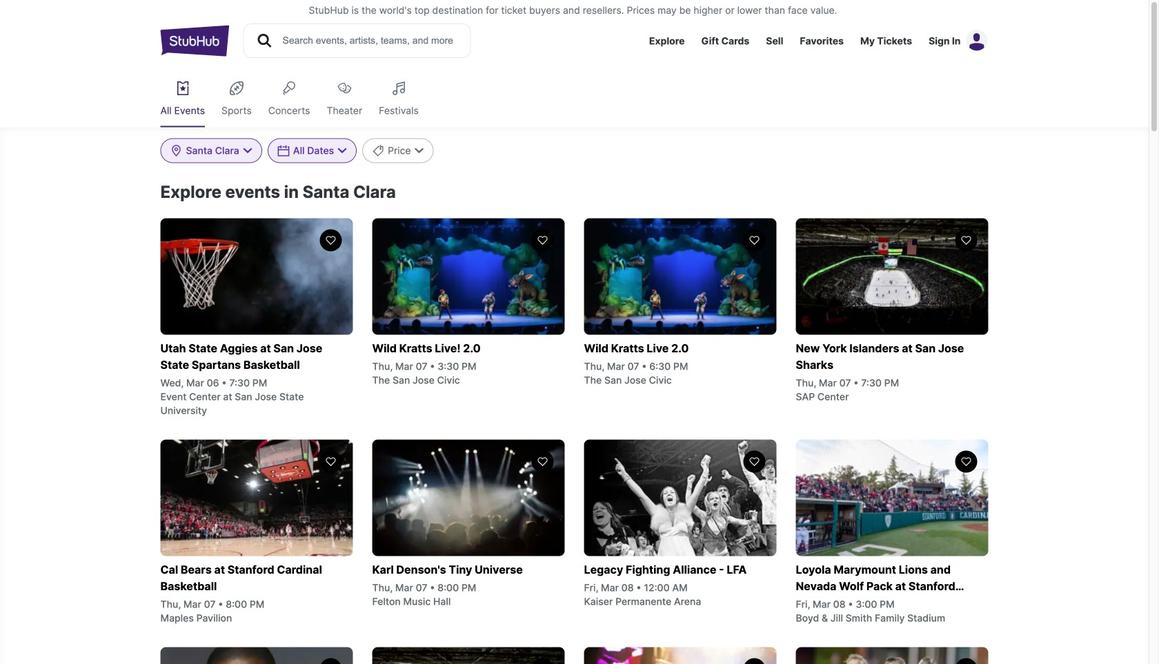 Task type: describe. For each thing, give the bounding box(es) containing it.
stubhub image
[[160, 23, 229, 58]]

Search events, artists, teams, and more field
[[281, 33, 458, 48]]



Task type: locate. For each thing, give the bounding box(es) containing it.
None field
[[160, 138, 262, 163], [268, 138, 357, 163], [362, 138, 434, 163], [160, 138, 262, 163], [268, 138, 357, 163], [362, 138, 434, 163]]



Task type: vqa. For each thing, say whether or not it's contained in the screenshot.
2 button
no



